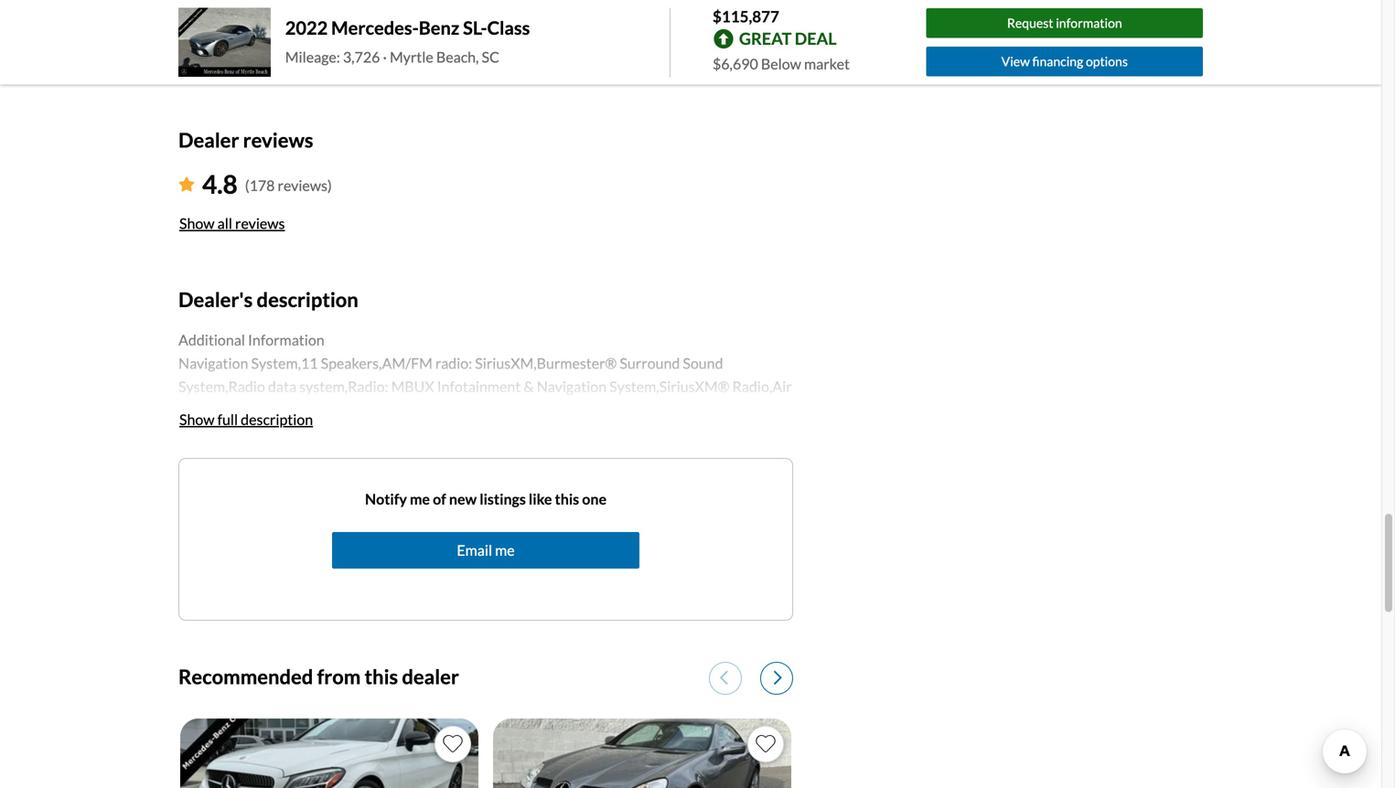 Task type: describe. For each thing, give the bounding box(es) containing it.
$115,877
[[713, 7, 779, 26]]

great
[[739, 29, 792, 49]]

email me
[[457, 542, 515, 559]]

of
[[433, 490, 446, 508]]

below
[[761, 55, 801, 73]]

me for notify
[[410, 490, 430, 508]]

from
[[317, 665, 361, 689]]

beach,
[[436, 48, 479, 66]]

all
[[217, 215, 232, 232]]

deal
[[795, 29, 837, 49]]

dealer
[[402, 665, 459, 689]]

reviews inside show all reviews button
[[235, 215, 285, 232]]

reviews)
[[278, 177, 332, 195]]

listings
[[480, 490, 526, 508]]

1 horizontal spatial this
[[555, 490, 579, 508]]

view
[[1002, 53, 1030, 69]]

1 vertical spatial this
[[365, 665, 398, 689]]

dealer website link
[[285, 11, 793, 33]]

star image
[[178, 177, 195, 192]]

options
[[1086, 53, 1128, 69]]

view financing options
[[1002, 53, 1128, 69]]

information
[[1056, 15, 1122, 31]]

information
[[248, 331, 325, 349]]

great deal
[[739, 29, 837, 49]]

0 vertical spatial reviews
[[243, 128, 313, 152]]

·
[[383, 48, 387, 66]]

myrtle
[[390, 48, 434, 66]]

mercedes-
[[331, 17, 419, 39]]

show for dealer
[[179, 215, 215, 232]]

one
[[582, 490, 607, 508]]

sc
[[482, 48, 500, 66]]

scroll right image
[[774, 670, 782, 687]]

full
[[217, 411, 238, 429]]

dealer's description
[[178, 288, 359, 312]]

dealer for dealer reviews
[[178, 128, 239, 152]]

$6,690 below market
[[713, 55, 850, 73]]

recommended
[[178, 665, 313, 689]]

$6,690
[[713, 55, 758, 73]]



Task type: vqa. For each thing, say whether or not it's contained in the screenshot.
scroll right ICON
yes



Task type: locate. For each thing, give the bounding box(es) containing it.
1 horizontal spatial dealer
[[285, 13, 328, 31]]

0 vertical spatial me
[[410, 490, 430, 508]]

me inside button
[[495, 542, 515, 559]]

class
[[487, 17, 530, 39]]

website
[[331, 13, 381, 31]]

1 show from the top
[[179, 215, 215, 232]]

show full description
[[179, 411, 313, 429]]

0 vertical spatial description
[[257, 288, 359, 312]]

dealer's
[[178, 288, 253, 312]]

me right email
[[495, 542, 515, 559]]

1 vertical spatial reviews
[[235, 215, 285, 232]]

2 show from the top
[[179, 411, 215, 429]]

0 vertical spatial dealer
[[285, 13, 328, 31]]

1 horizontal spatial me
[[495, 542, 515, 559]]

additional information
[[178, 331, 325, 349]]

request
[[1007, 15, 1054, 31]]

reviews right all on the left top of the page
[[235, 215, 285, 232]]

show inside 'button'
[[179, 411, 215, 429]]

view financing options button
[[927, 47, 1203, 76]]

dealer up mileage:
[[285, 13, 328, 31]]

show for dealer's
[[179, 411, 215, 429]]

description up the information
[[257, 288, 359, 312]]

scroll left image
[[720, 670, 728, 687]]

financing
[[1033, 53, 1084, 69]]

1 vertical spatial show
[[179, 411, 215, 429]]

show left full
[[179, 411, 215, 429]]

2022 mercedes-benz sl-class mileage: 3,726 · myrtle beach, sc
[[285, 17, 530, 66]]

benz
[[419, 17, 460, 39]]

additional
[[178, 331, 245, 349]]

description
[[257, 288, 359, 312], [241, 411, 313, 429]]

this right from
[[365, 665, 398, 689]]

reviews
[[243, 128, 313, 152], [235, 215, 285, 232]]

new
[[449, 490, 477, 508]]

request information button
[[927, 8, 1203, 38]]

4.8
[[202, 169, 238, 199]]

dealer
[[285, 13, 328, 31], [178, 128, 239, 152]]

2022 mercedes-benz sl-class image
[[178, 8, 271, 77]]

0 horizontal spatial this
[[365, 665, 398, 689]]

notify me of new listings like this one
[[365, 490, 607, 508]]

3,726
[[343, 48, 380, 66]]

mileage:
[[285, 48, 340, 66]]

reviews up 4.8 (178 reviews)
[[243, 128, 313, 152]]

dealer reviews
[[178, 128, 313, 152]]

1 vertical spatial dealer
[[178, 128, 239, 152]]

0 horizontal spatial dealer
[[178, 128, 239, 152]]

dealer for dealer website
[[285, 13, 328, 31]]

dealer website
[[285, 13, 381, 31]]

0 vertical spatial this
[[555, 490, 579, 508]]

request information
[[1007, 15, 1122, 31]]

(178
[[245, 177, 275, 195]]

me left of
[[410, 490, 430, 508]]

me
[[410, 490, 430, 508], [495, 542, 515, 559]]

show all reviews
[[179, 215, 285, 232]]

1 vertical spatial me
[[495, 542, 515, 559]]

dealer up 4.8
[[178, 128, 239, 152]]

0 vertical spatial show
[[179, 215, 215, 232]]

show
[[179, 215, 215, 232], [179, 411, 215, 429]]

this right like
[[555, 490, 579, 508]]

email me button
[[332, 532, 640, 569]]

like
[[529, 490, 552, 508]]

show inside button
[[179, 215, 215, 232]]

recommended from this dealer
[[178, 665, 459, 689]]

me for email
[[495, 542, 515, 559]]

description inside 'button'
[[241, 411, 313, 429]]

email
[[457, 542, 492, 559]]

1 vertical spatial description
[[241, 411, 313, 429]]

4.8 (178 reviews)
[[202, 169, 332, 199]]

this
[[555, 490, 579, 508], [365, 665, 398, 689]]

sl-
[[463, 17, 487, 39]]

0 horizontal spatial me
[[410, 490, 430, 508]]

description right full
[[241, 411, 313, 429]]

market
[[804, 55, 850, 73]]

show all reviews button
[[178, 204, 286, 244]]

2022
[[285, 17, 328, 39]]

show left all on the left top of the page
[[179, 215, 215, 232]]

show full description button
[[178, 400, 314, 440]]

notify
[[365, 490, 407, 508]]



